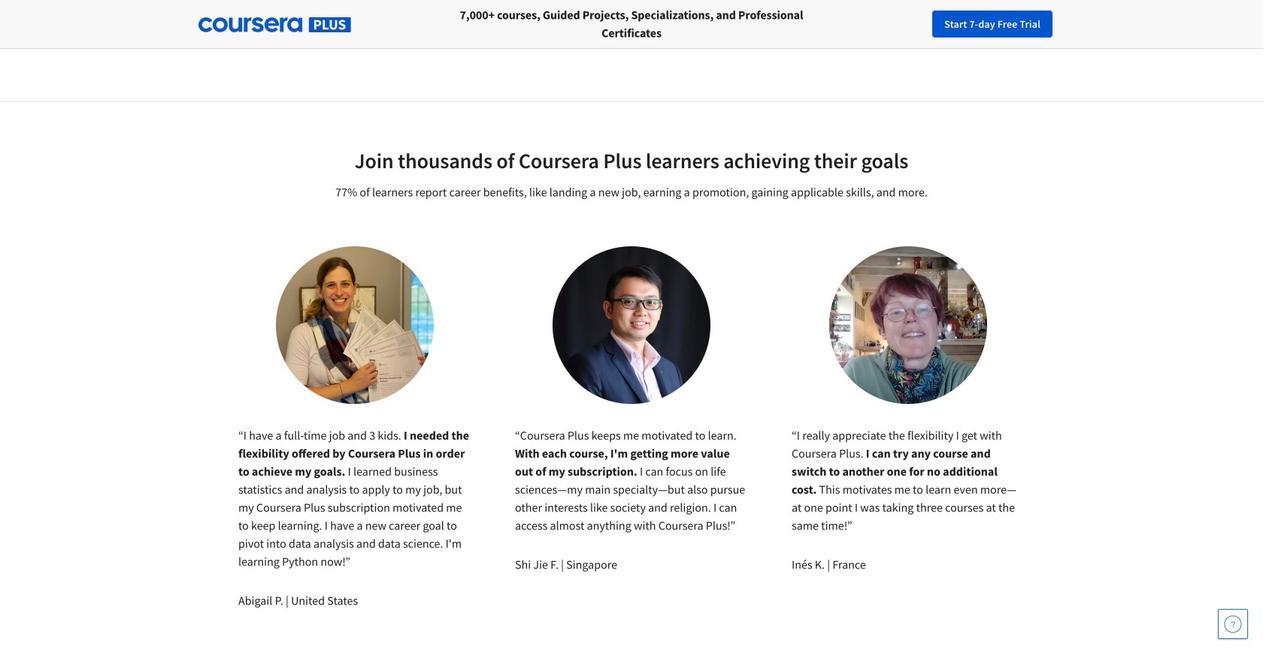 Task type: describe. For each thing, give the bounding box(es) containing it.
slides group
[[217, 247, 1047, 626]]

e.g. Machine Learning text field
[[344, 0, 888, 9]]

coursera plus image
[[198, 17, 351, 32]]

learner image abigail p. image
[[276, 247, 434, 405]]

learner image shi jie f. image
[[553, 247, 710, 405]]

coursera image
[[126, 12, 222, 36]]

What do you want to learn? text field
[[320, 8, 685, 41]]

learner image inés k. image
[[829, 247, 987, 405]]



Task type: locate. For each thing, give the bounding box(es) containing it.
menu
[[742, 0, 1137, 49]]

menu item
[[962, 6, 1047, 42]]

help center image
[[1224, 616, 1242, 634]]

None search field
[[320, 8, 685, 41]]



Task type: vqa. For each thing, say whether or not it's contained in the screenshot.
What do you want to learn? TEXT BOX
yes



